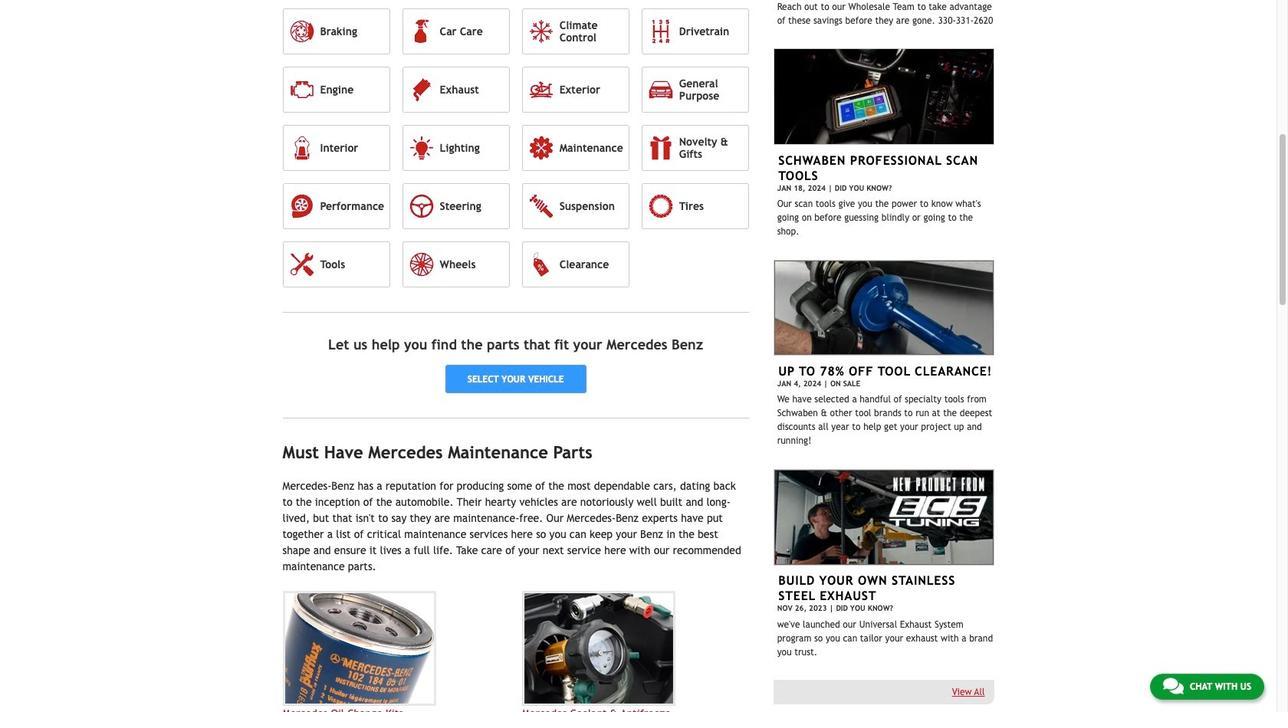 Task type: describe. For each thing, give the bounding box(es) containing it.
schwaben professional scan tools image
[[773, 49, 994, 145]]

comments image
[[1163, 677, 1184, 695]]

mercedes benz oil change kits image
[[283, 591, 436, 706]]

up to 78% off tool clearance! image
[[773, 260, 994, 356]]



Task type: locate. For each thing, give the bounding box(es) containing it.
build your own stainless steel exhaust image
[[773, 469, 994, 566]]

mercedes benz coolant & antifreeze image
[[522, 591, 675, 706]]



Task type: vqa. For each thing, say whether or not it's contained in the screenshot.
› link
no



